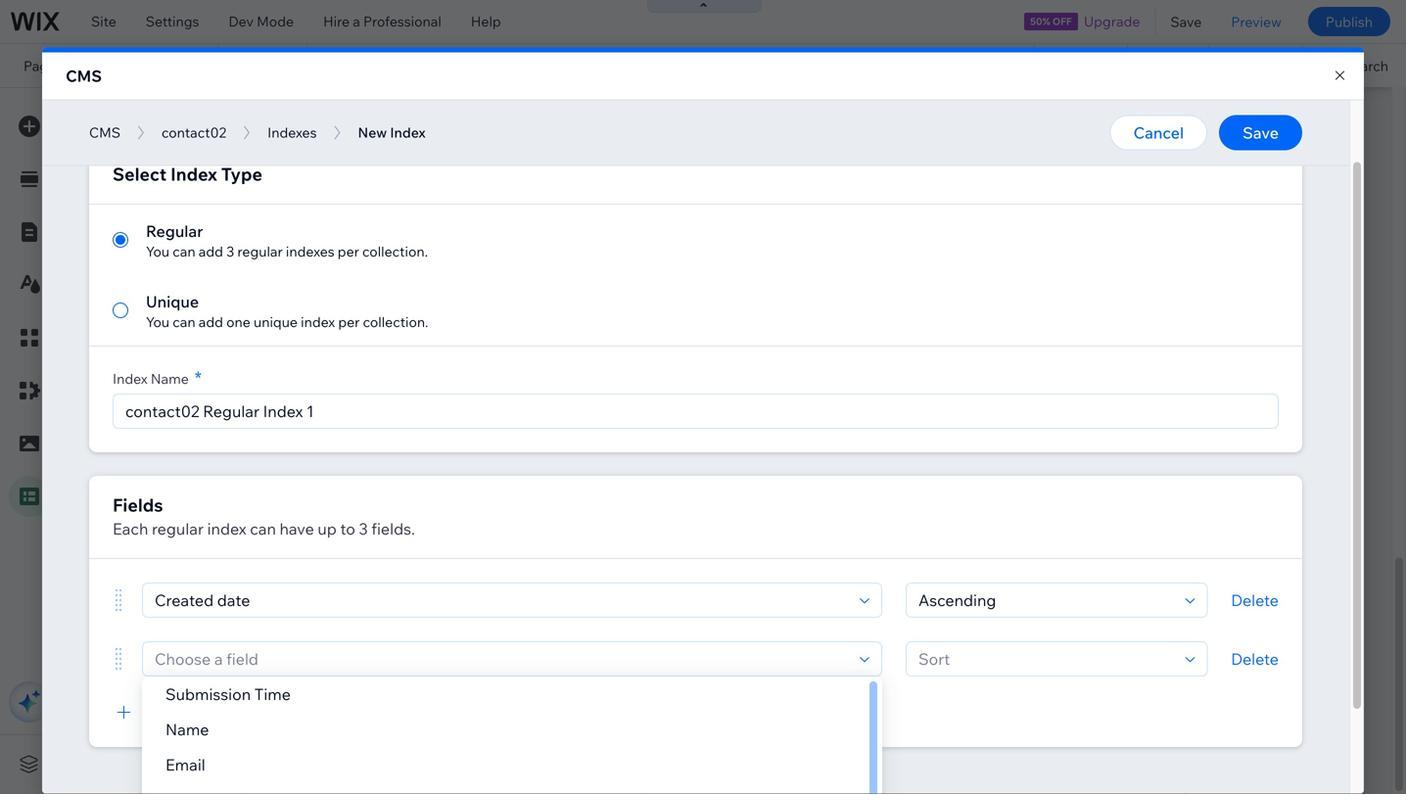 Task type: describe. For each thing, give the bounding box(es) containing it.
upgrade
[[1084, 13, 1140, 30]]

form
[[391, 249, 419, 264]]

site
[[91, 13, 116, 30]]

more
[[122, 225, 156, 242]]

a
[[353, 13, 360, 30]]

learn
[[83, 225, 119, 242]]

50%
[[1030, 15, 1050, 27]]

hire
[[323, 13, 350, 30]]

permissions:
[[319, 249, 388, 264]]

dev
[[229, 13, 254, 30]]

0 vertical spatial cms
[[66, 66, 102, 86]]

save
[[1171, 13, 1202, 30]]

mode
[[257, 13, 294, 30]]

dev mode
[[229, 13, 294, 30]]

0 vertical spatial collections
[[301, 159, 374, 176]]

publish button
[[1308, 7, 1391, 36]]



Task type: vqa. For each thing, say whether or not it's contained in the screenshot.
PROFESSIONAL
yes



Task type: locate. For each thing, give the bounding box(es) containing it.
help
[[471, 13, 501, 30]]

1 vertical spatial collections
[[115, 192, 187, 209]]

0 horizontal spatial your
[[83, 192, 112, 209]]

0 horizontal spatial your collections
[[83, 192, 187, 209]]

cms
[[66, 66, 102, 86], [83, 107, 119, 126]]

your collections
[[268, 159, 374, 176], [83, 192, 187, 209]]

cms down site
[[66, 66, 102, 86]]

contact02
[[319, 230, 384, 247]]

professional
[[363, 13, 442, 30]]

your collections up more
[[83, 192, 187, 209]]

your
[[268, 159, 298, 176], [83, 192, 112, 209]]

collections up contact02
[[301, 159, 374, 176]]

preview button
[[1217, 0, 1297, 43]]

hire a professional
[[323, 13, 442, 30]]

cms up main
[[83, 107, 119, 126]]

off
[[1053, 15, 1072, 27]]

save button
[[1156, 0, 1217, 43]]

1 vertical spatial your
[[83, 192, 112, 209]]

collections up more
[[115, 192, 187, 209]]

1 horizontal spatial your
[[268, 159, 298, 176]]

search button
[[1303, 44, 1406, 87]]

preview
[[1231, 13, 1282, 30]]

0 vertical spatial your collections
[[268, 159, 374, 176]]

your collections up contact02
[[268, 159, 374, 176]]

1 horizontal spatial your collections
[[268, 159, 374, 176]]

1 vertical spatial your collections
[[83, 192, 187, 209]]

collections
[[301, 159, 374, 176], [115, 192, 187, 209]]

0 vertical spatial your
[[268, 159, 298, 176]]

projects
[[74, 57, 147, 74]]

main
[[83, 159, 115, 176]]

learn more
[[83, 225, 156, 242]]

0 horizontal spatial collections
[[115, 192, 187, 209]]

contact02 permissions: form submissions
[[319, 230, 490, 264]]

1 vertical spatial cms
[[83, 107, 119, 126]]

submissions
[[422, 249, 490, 264]]

1 horizontal spatial collections
[[301, 159, 374, 176]]

publish
[[1326, 13, 1373, 30]]

settings
[[146, 13, 199, 30]]

50% off
[[1030, 15, 1072, 27]]

search
[[1344, 57, 1389, 74]]



